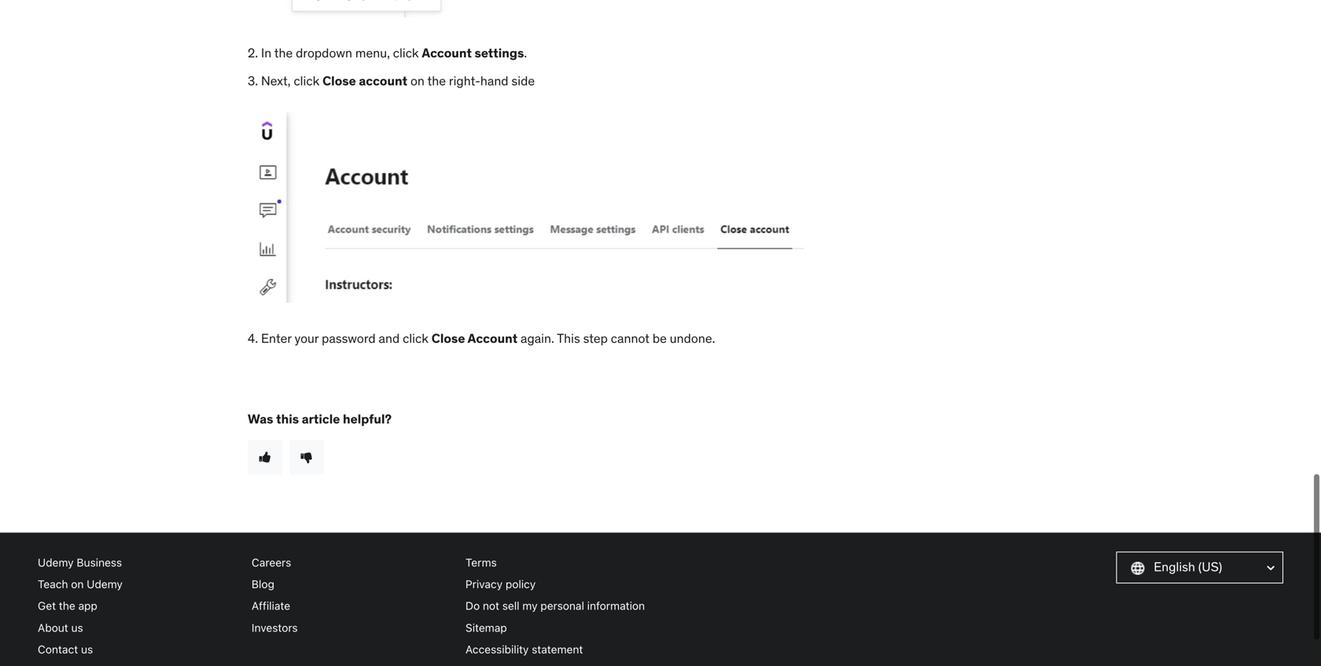 Task type: vqa. For each thing, say whether or not it's contained in the screenshot.
the
yes



Task type: locate. For each thing, give the bounding box(es) containing it.
was
[[248, 411, 273, 427]]

click right next,
[[294, 73, 320, 89]]

udemy up teach
[[38, 556, 74, 569]]

0 vertical spatial account
[[422, 45, 472, 61]]

hand
[[481, 73, 509, 89]]

the right in
[[274, 45, 293, 61]]

the left the right-
[[428, 73, 446, 89]]

None radio
[[248, 440, 282, 475], [289, 440, 324, 475], [248, 440, 282, 475], [289, 440, 324, 475]]

click for dropdown
[[393, 45, 419, 61]]

click up 3. next, click close account on the right-hand side
[[393, 45, 419, 61]]

english (us) link
[[1117, 552, 1284, 584]]

policy
[[506, 578, 536, 591]]

0 horizontal spatial the
[[59, 600, 75, 613]]

terms link
[[466, 552, 667, 574]]

4. enter your password and click close account again. this step cannot be undone.
[[248, 331, 719, 347]]

0 vertical spatial on
[[411, 73, 425, 89]]

account
[[422, 45, 472, 61], [468, 331, 518, 347]]

1 vertical spatial click
[[294, 73, 320, 89]]

and
[[379, 331, 400, 347]]

accessibility
[[466, 643, 529, 656]]

password
[[322, 331, 376, 347]]

article
[[302, 411, 340, 427]]

1 horizontal spatial close
[[432, 331, 465, 347]]

us down the get the app
[[71, 621, 83, 634]]

1 horizontal spatial on
[[411, 73, 425, 89]]

get
[[38, 600, 56, 613]]

3.
[[248, 73, 258, 89]]

.
[[524, 45, 527, 61]]

us for about us
[[71, 621, 83, 634]]

udemy
[[38, 556, 74, 569], [87, 578, 123, 591]]

1 horizontal spatial the
[[274, 45, 293, 61]]

do not sell my personal information
[[466, 600, 645, 613]]

account up the right-
[[422, 45, 472, 61]]

click for password
[[403, 331, 429, 347]]

0 vertical spatial close
[[323, 73, 356, 89]]

udemy down the business
[[87, 578, 123, 591]]

my
[[523, 600, 538, 613]]

click
[[393, 45, 419, 61], [294, 73, 320, 89], [403, 331, 429, 347]]

this
[[276, 411, 299, 427]]

right-
[[449, 73, 481, 89]]

investors link
[[252, 617, 453, 639]]

cannot
[[611, 331, 650, 347]]

on
[[411, 73, 425, 89], [71, 578, 84, 591]]

sitemap
[[466, 621, 507, 634]]

1 vertical spatial account
[[468, 331, 518, 347]]

0 horizontal spatial on
[[71, 578, 84, 591]]

privacy
[[466, 578, 503, 591]]

closing_an_account.jpg image
[[254, 112, 804, 303]]

close down the dropdown at the left of page
[[323, 73, 356, 89]]

close right 'and'
[[432, 331, 465, 347]]

1 vertical spatial the
[[428, 73, 446, 89]]

1 vertical spatial udemy
[[87, 578, 123, 591]]

account left again.
[[468, 331, 518, 347]]

do
[[466, 600, 480, 613]]

option group
[[248, 440, 861, 475]]

the right the get
[[59, 600, 75, 613]]

0 horizontal spatial close
[[323, 73, 356, 89]]

0 vertical spatial click
[[393, 45, 419, 61]]

close
[[323, 73, 356, 89], [432, 331, 465, 347]]

click right 'and'
[[403, 331, 429, 347]]

be
[[653, 331, 667, 347]]

the
[[274, 45, 293, 61], [428, 73, 446, 89], [59, 600, 75, 613]]

app
[[78, 600, 97, 613]]

privacy policy link
[[466, 574, 667, 595]]

affiliate
[[252, 600, 290, 613]]

careers link
[[252, 552, 453, 574]]

contact us link
[[38, 639, 239, 660]]

about us link
[[38, 617, 239, 639]]

us right contact
[[81, 643, 93, 656]]

1 vertical spatial us
[[81, 643, 93, 656]]

us
[[71, 621, 83, 634], [81, 643, 93, 656]]

do not sell my personal information link
[[466, 595, 667, 617]]

enter
[[261, 331, 292, 347]]

on down udemy business
[[71, 578, 84, 591]]

4.
[[248, 331, 258, 347]]

0 vertical spatial us
[[71, 621, 83, 634]]

undone.
[[670, 331, 716, 347]]

contact
[[38, 643, 78, 656]]

us for contact us
[[81, 643, 93, 656]]

on right account
[[411, 73, 425, 89]]

2 vertical spatial click
[[403, 331, 429, 347]]

business
[[77, 556, 122, 569]]

blog
[[252, 578, 275, 591]]

contact us
[[38, 643, 93, 656]]

0 horizontal spatial udemy
[[38, 556, 74, 569]]

settings
[[475, 45, 524, 61]]

(us)
[[1199, 559, 1223, 575]]

2 horizontal spatial the
[[428, 73, 446, 89]]

0 vertical spatial the
[[274, 45, 293, 61]]

1 horizontal spatial udemy
[[87, 578, 123, 591]]



Task type: describe. For each thing, give the bounding box(es) containing it.
udemy business link
[[38, 552, 239, 574]]

not
[[483, 600, 500, 613]]

careers
[[252, 556, 291, 569]]

your
[[295, 331, 319, 347]]

about
[[38, 621, 68, 634]]

get the app link
[[38, 595, 239, 617]]

2.
[[248, 45, 258, 61]]

sell
[[503, 600, 520, 613]]

information
[[587, 600, 645, 613]]

accessibility statement link
[[466, 639, 667, 660]]

personal
[[541, 600, 585, 613]]

about us
[[38, 621, 83, 634]]

sitemap link
[[466, 617, 667, 639]]

again.
[[521, 331, 555, 347]]

accessibility statement
[[466, 643, 583, 656]]

teach on udemy link
[[38, 574, 239, 595]]

in
[[261, 45, 272, 61]]

teach on udemy
[[38, 578, 123, 591]]

0 vertical spatial udemy
[[38, 556, 74, 569]]

next,
[[261, 73, 291, 89]]

terms
[[466, 556, 497, 569]]

udemy business
[[38, 556, 122, 569]]

blog link
[[252, 574, 453, 595]]

1 vertical spatial on
[[71, 578, 84, 591]]

helpful?
[[343, 411, 392, 427]]

english (us)
[[1154, 559, 1223, 575]]

investors
[[252, 621, 298, 634]]

step
[[583, 331, 608, 347]]

2. in the dropdown menu, click account settings .
[[248, 45, 527, 61]]

menu,
[[355, 45, 390, 61]]

teach
[[38, 578, 68, 591]]

this
[[557, 331, 580, 347]]

2 vertical spatial the
[[59, 600, 75, 613]]

account
[[359, 73, 408, 89]]

english
[[1154, 559, 1196, 575]]

dropdown
[[296, 45, 352, 61]]

statement
[[532, 643, 583, 656]]

privacy policy
[[466, 578, 536, 591]]

was this article helpful?
[[248, 411, 392, 427]]

1 vertical spatial close
[[432, 331, 465, 347]]

get the app
[[38, 600, 97, 613]]

affiliate link
[[252, 595, 453, 617]]

3. next, click close account on the right-hand side
[[248, 73, 535, 89]]

side
[[512, 73, 535, 89]]



